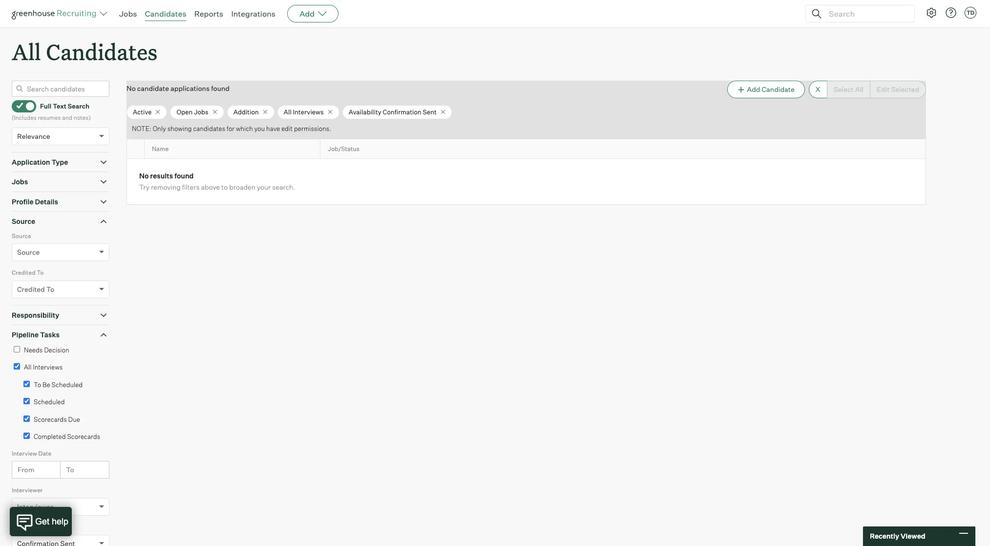 Task type: describe. For each thing, give the bounding box(es) containing it.
1 vertical spatial interviewer
[[17, 502, 53, 511]]

search
[[68, 102, 89, 110]]

availability status element
[[12, 522, 110, 546]]

pipeline tasks
[[12, 331, 60, 339]]

All Interviews checkbox
[[14, 363, 20, 370]]

date
[[38, 450, 51, 457]]

reports link
[[194, 9, 224, 19]]

availability confirmation sent
[[349, 108, 437, 116]]

applications
[[171, 84, 210, 92]]

above
[[201, 183, 220, 191]]

job/status
[[328, 145, 360, 152]]

1 vertical spatial credited to
[[17, 285, 54, 293]]

0 vertical spatial scorecards
[[34, 415, 67, 423]]

Search candidates field
[[12, 81, 110, 97]]

only
[[153, 125, 166, 133]]

2 vertical spatial jobs
[[12, 178, 28, 186]]

no candidate applications found
[[127, 84, 230, 92]]

which
[[236, 125, 253, 133]]

due
[[68, 415, 80, 423]]

application
[[12, 158, 50, 166]]

full text search (includes resumes and notes)
[[12, 102, 91, 121]]

interview
[[12, 450, 37, 457]]

0 vertical spatial scheduled
[[52, 381, 83, 389]]

1 vertical spatial all interviews
[[24, 363, 63, 371]]

x link
[[809, 81, 827, 98]]

be
[[43, 381, 50, 389]]

x
[[816, 85, 821, 93]]

permissions.
[[294, 125, 332, 133]]

Needs Decision checkbox
[[14, 346, 20, 352]]

add for add candidate
[[748, 85, 761, 93]]

add for add
[[300, 9, 315, 19]]

0 vertical spatial candidates
[[145, 9, 187, 19]]

from
[[18, 466, 34, 474]]

1 vertical spatial candidates
[[46, 37, 158, 66]]

try
[[139, 183, 150, 191]]

availability for availability confirmation sent
[[349, 108, 382, 116]]

reports
[[194, 9, 224, 19]]

recently
[[871, 532, 900, 540]]

full
[[40, 102, 51, 110]]

viewed
[[901, 532, 926, 540]]

edit
[[282, 125, 293, 133]]

broaden
[[229, 183, 256, 191]]

notes)
[[74, 114, 91, 121]]

credited to element
[[12, 268, 110, 305]]

relevance
[[17, 132, 50, 140]]

open
[[177, 108, 193, 116]]

all candidates
[[12, 37, 158, 66]]

1 vertical spatial credited
[[17, 285, 45, 293]]

needs decision
[[24, 346, 69, 354]]

2 horizontal spatial jobs
[[194, 108, 209, 116]]

Search text field
[[827, 7, 906, 21]]

jobs link
[[119, 9, 137, 19]]

greenhouse recruiting image
[[12, 8, 100, 20]]

candidate
[[762, 85, 795, 93]]

open jobs
[[177, 108, 209, 116]]

add candidate link
[[728, 81, 806, 98]]

2 vertical spatial source
[[17, 248, 40, 256]]

text
[[53, 102, 66, 110]]

completed
[[34, 433, 66, 441]]

note: only showing candidates for which you have edit permissions.
[[132, 125, 332, 133]]

Completed Scorecards checkbox
[[23, 433, 30, 439]]

Scorecards Due checkbox
[[23, 415, 30, 422]]

removing
[[151, 183, 181, 191]]

source for credited to element
[[12, 232, 31, 239]]

profile
[[12, 197, 33, 206]]

for
[[227, 125, 235, 133]]

1 horizontal spatial scorecards
[[67, 433, 100, 441]]

no for no candidate applications found
[[127, 84, 136, 92]]

add button
[[288, 5, 339, 22]]

to down completed scorecards at the left bottom
[[66, 466, 74, 474]]

0 horizontal spatial interviews
[[33, 363, 63, 371]]

interviewer element
[[12, 486, 110, 522]]

and
[[62, 114, 72, 121]]

to left the be
[[34, 381, 41, 389]]

filters
[[182, 183, 200, 191]]

checkmark image
[[16, 102, 23, 109]]



Task type: locate. For each thing, give the bounding box(es) containing it.
interview date
[[12, 450, 51, 457]]

your
[[257, 183, 271, 191]]

0 horizontal spatial all interviews
[[24, 363, 63, 371]]

add inside popup button
[[300, 9, 315, 19]]

status
[[43, 523, 61, 531]]

to
[[37, 269, 44, 276], [46, 285, 54, 293], [34, 381, 41, 389], [66, 466, 74, 474]]

td
[[967, 9, 975, 16]]

1 vertical spatial jobs
[[194, 108, 209, 116]]

candidates
[[193, 125, 225, 133]]

scorecards due
[[34, 415, 80, 423]]

to be scheduled
[[34, 381, 83, 389]]

0 vertical spatial interviews
[[293, 108, 324, 116]]

option
[[17, 539, 75, 546]]

candidate
[[137, 84, 169, 92]]

1 vertical spatial no
[[139, 172, 149, 180]]

(includes
[[12, 114, 37, 121]]

all down greenhouse recruiting image
[[12, 37, 41, 66]]

needs
[[24, 346, 43, 354]]

1 vertical spatial scorecards
[[67, 433, 100, 441]]

availability left status
[[12, 523, 42, 531]]

1 vertical spatial interviews
[[33, 363, 63, 371]]

source for source element
[[12, 217, 35, 225]]

all up edit
[[284, 108, 292, 116]]

all
[[12, 37, 41, 66], [284, 108, 292, 116], [24, 363, 31, 371]]

scorecards
[[34, 415, 67, 423], [67, 433, 100, 441]]

credited up responsibility
[[17, 285, 45, 293]]

1 horizontal spatial availability
[[349, 108, 382, 116]]

0 vertical spatial source
[[12, 217, 35, 225]]

name
[[152, 145, 169, 152]]

0 horizontal spatial found
[[175, 172, 194, 180]]

1 horizontal spatial add
[[748, 85, 761, 93]]

option inside the availability status element
[[17, 539, 75, 546]]

search.
[[272, 183, 295, 191]]

resumes
[[38, 114, 61, 121]]

scorecards up completed
[[34, 415, 67, 423]]

0 vertical spatial availability
[[349, 108, 382, 116]]

1 vertical spatial scheduled
[[34, 398, 65, 406]]

found inside no results found try removing filters above to broaden your search.
[[175, 172, 194, 180]]

0 vertical spatial credited
[[12, 269, 35, 276]]

all right all interviews option
[[24, 363, 31, 371]]

you
[[255, 125, 265, 133]]

credited
[[12, 269, 35, 276], [17, 285, 45, 293]]

responsibility
[[12, 311, 59, 319]]

active
[[133, 108, 152, 116]]

all interviews
[[284, 108, 324, 116], [24, 363, 63, 371]]

have
[[266, 125, 280, 133]]

all interviews up the be
[[24, 363, 63, 371]]

To Be Scheduled checkbox
[[23, 381, 30, 387]]

1 vertical spatial found
[[175, 172, 194, 180]]

showing
[[168, 125, 192, 133]]

no results found try removing filters above to broaden your search.
[[139, 172, 295, 191]]

all interviews up permissions.
[[284, 108, 324, 116]]

interviews up permissions.
[[293, 108, 324, 116]]

0 horizontal spatial scorecards
[[34, 415, 67, 423]]

decision
[[44, 346, 69, 354]]

candidates down jobs link
[[46, 37, 158, 66]]

found right the applications
[[211, 84, 230, 92]]

Scheduled checkbox
[[23, 398, 30, 404]]

0 horizontal spatial availability
[[12, 523, 42, 531]]

0 horizontal spatial add
[[300, 9, 315, 19]]

scheduled down the be
[[34, 398, 65, 406]]

credited to down source element
[[12, 269, 44, 276]]

0 vertical spatial credited to
[[12, 269, 44, 276]]

integrations link
[[231, 9, 276, 19]]

configure image
[[926, 7, 938, 19]]

scorecards down due
[[67, 433, 100, 441]]

tasks
[[40, 331, 60, 339]]

scheduled
[[52, 381, 83, 389], [34, 398, 65, 406]]

jobs right open
[[194, 108, 209, 116]]

td button
[[966, 7, 977, 19]]

profile details
[[12, 197, 58, 206]]

no for no results found try removing filters above to broaden your search.
[[139, 172, 149, 180]]

sent
[[423, 108, 437, 116]]

0 vertical spatial add
[[300, 9, 315, 19]]

recently viewed
[[871, 532, 926, 540]]

integrations
[[231, 9, 276, 19]]

completed scorecards
[[34, 433, 100, 441]]

1 vertical spatial availability
[[12, 523, 42, 531]]

type
[[52, 158, 68, 166]]

0 vertical spatial all
[[12, 37, 41, 66]]

jobs
[[119, 9, 137, 19], [194, 108, 209, 116], [12, 178, 28, 186]]

1 vertical spatial all
[[284, 108, 292, 116]]

source element
[[12, 231, 110, 268]]

interviewer
[[12, 487, 43, 494], [17, 502, 53, 511]]

details
[[35, 197, 58, 206]]

confirmation
[[383, 108, 422, 116]]

1 horizontal spatial no
[[139, 172, 149, 180]]

1 vertical spatial source
[[12, 232, 31, 239]]

results
[[150, 172, 173, 180]]

availability status
[[12, 523, 61, 531]]

interviews
[[293, 108, 324, 116], [33, 363, 63, 371]]

0 horizontal spatial jobs
[[12, 178, 28, 186]]

td button
[[964, 5, 979, 21]]

0 vertical spatial no
[[127, 84, 136, 92]]

to
[[222, 183, 228, 191]]

scheduled right the be
[[52, 381, 83, 389]]

found up the filters
[[175, 172, 194, 180]]

found
[[211, 84, 230, 92], [175, 172, 194, 180]]

no
[[127, 84, 136, 92], [139, 172, 149, 180]]

availability left confirmation
[[349, 108, 382, 116]]

to down source element
[[37, 269, 44, 276]]

credited down source element
[[12, 269, 35, 276]]

no up try
[[139, 172, 149, 180]]

candidates right jobs link
[[145, 9, 187, 19]]

candidates
[[145, 9, 187, 19], [46, 37, 158, 66]]

1 vertical spatial add
[[748, 85, 761, 93]]

jobs up profile
[[12, 178, 28, 186]]

add candidate
[[748, 85, 795, 93]]

interviews down needs decision
[[33, 363, 63, 371]]

1 horizontal spatial all interviews
[[284, 108, 324, 116]]

interviewer down the from
[[12, 487, 43, 494]]

source
[[12, 217, 35, 225], [12, 232, 31, 239], [17, 248, 40, 256]]

relevance option
[[17, 132, 50, 140]]

no inside no results found try removing filters above to broaden your search.
[[139, 172, 149, 180]]

0 horizontal spatial no
[[127, 84, 136, 92]]

addition
[[234, 108, 259, 116]]

credited to
[[12, 269, 44, 276], [17, 285, 54, 293]]

to up responsibility
[[46, 285, 54, 293]]

1 horizontal spatial found
[[211, 84, 230, 92]]

0 vertical spatial jobs
[[119, 9, 137, 19]]

pipeline
[[12, 331, 39, 339]]

jobs left candidates link
[[119, 9, 137, 19]]

add
[[300, 9, 315, 19], [748, 85, 761, 93]]

0 vertical spatial all interviews
[[284, 108, 324, 116]]

credited to up responsibility
[[17, 285, 54, 293]]

application type
[[12, 158, 68, 166]]

interviewer up availability status
[[17, 502, 53, 511]]

no left candidate
[[127, 84, 136, 92]]

2 vertical spatial all
[[24, 363, 31, 371]]

note:
[[132, 125, 151, 133]]

availability for availability status
[[12, 523, 42, 531]]

0 vertical spatial found
[[211, 84, 230, 92]]

1 horizontal spatial jobs
[[119, 9, 137, 19]]

1 horizontal spatial interviews
[[293, 108, 324, 116]]

availability
[[349, 108, 382, 116], [12, 523, 42, 531]]

0 vertical spatial interviewer
[[12, 487, 43, 494]]

candidates link
[[145, 9, 187, 19]]



Task type: vqa. For each thing, say whether or not it's contained in the screenshot.
"Jobs" link
yes



